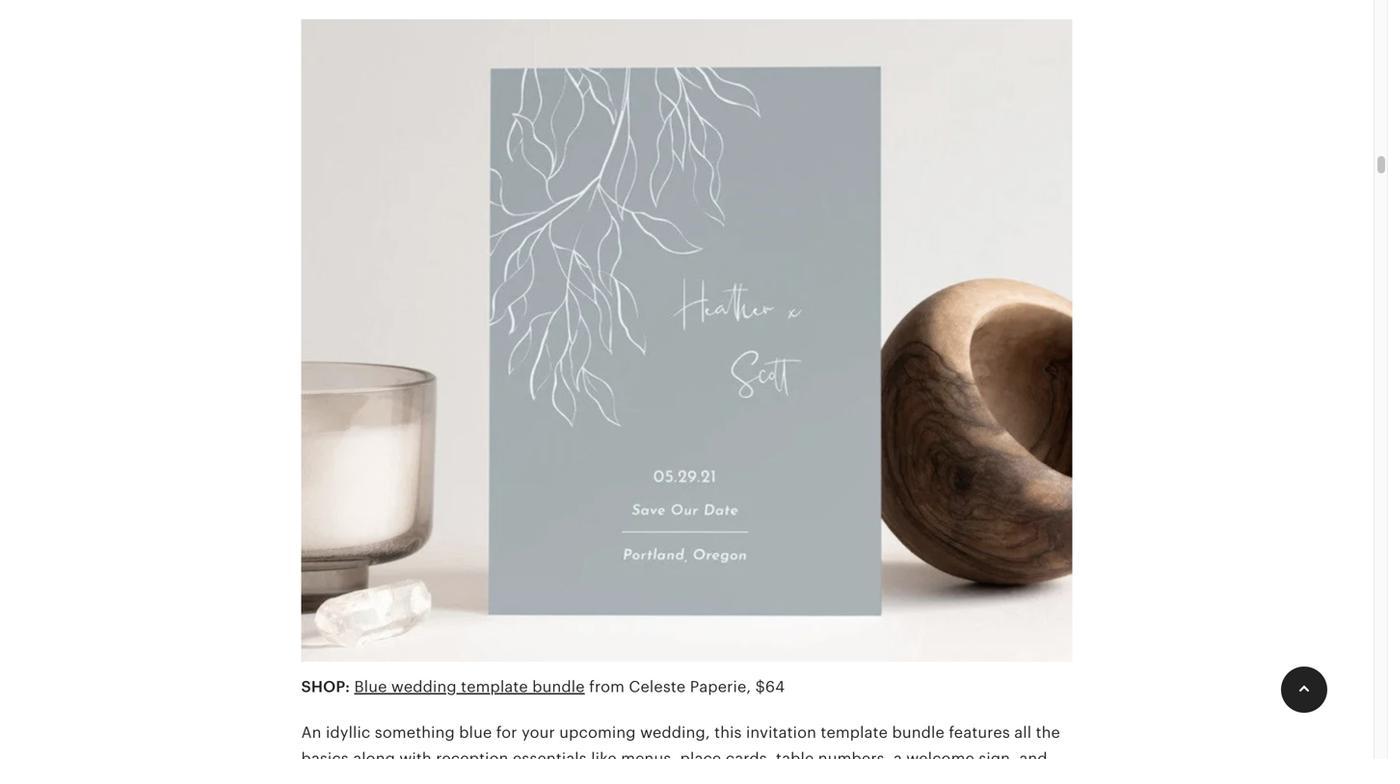 Task type: vqa. For each thing, say whether or not it's contained in the screenshot.
third seller from the right
no



Task type: locate. For each thing, give the bounding box(es) containing it.
template
[[461, 679, 528, 696], [821, 724, 888, 742]]

menus,
[[621, 751, 676, 760]]

an idyllic something blue for your upcoming wedding, this invitation template bundle features all the basics along with reception essentials like menus, place cards, table numbers, a welcome sign, an
[[301, 724, 1061, 760]]

bundle up a
[[892, 724, 945, 742]]

template up for
[[461, 679, 528, 696]]

$64
[[756, 679, 785, 696]]

template up numbers, at the right of the page
[[821, 724, 888, 742]]

1 vertical spatial bundle
[[892, 724, 945, 742]]

upcoming
[[560, 724, 636, 742]]

bundle left from at the bottom of the page
[[533, 679, 585, 696]]

basics
[[301, 751, 349, 760]]

0 horizontal spatial bundle
[[533, 679, 585, 696]]

0 horizontal spatial template
[[461, 679, 528, 696]]

0 vertical spatial template
[[461, 679, 528, 696]]

for
[[496, 724, 518, 742]]

0 vertical spatial bundle
[[533, 679, 585, 696]]

bundle
[[533, 679, 585, 696], [892, 724, 945, 742]]

1 horizontal spatial template
[[821, 724, 888, 742]]

wedding
[[391, 679, 457, 696]]

1 vertical spatial template
[[821, 724, 888, 742]]

table
[[776, 751, 814, 760]]

place
[[680, 751, 722, 760]]

this
[[715, 724, 742, 742]]

the
[[1036, 724, 1061, 742]]

welcome
[[907, 751, 975, 760]]

your
[[522, 724, 555, 742]]

1 horizontal spatial bundle
[[892, 724, 945, 742]]



Task type: describe. For each thing, give the bounding box(es) containing it.
wedding,
[[640, 724, 710, 742]]

an
[[301, 724, 322, 742]]

numbers,
[[818, 751, 890, 760]]

celeste
[[629, 679, 686, 696]]

like
[[591, 751, 617, 760]]

all
[[1015, 724, 1032, 742]]

bundle inside an idyllic something blue for your upcoming wedding, this invitation template bundle features all the basics along with reception essentials like menus, place cards, table numbers, a welcome sign, an
[[892, 724, 945, 742]]

invitation
[[746, 724, 817, 742]]

with
[[400, 751, 432, 760]]

paperie,
[[690, 679, 751, 696]]

shop:
[[301, 679, 350, 696]]

cards,
[[726, 751, 772, 760]]

reception
[[436, 751, 509, 760]]

blue wedding template bundle link
[[354, 679, 585, 696]]

blue
[[354, 679, 387, 696]]

template inside an idyllic something blue for your upcoming wedding, this invitation template bundle features all the basics along with reception essentials like menus, place cards, table numbers, a welcome sign, an
[[821, 724, 888, 742]]

along
[[353, 751, 395, 760]]

something
[[375, 724, 455, 742]]

a
[[894, 751, 902, 760]]

blue
[[459, 724, 492, 742]]

shop: blue wedding template bundle from celeste paperie, $64
[[301, 679, 785, 696]]

features
[[949, 724, 1010, 742]]

blue wedding invitation tempalte image
[[301, 7, 1073, 675]]

essentials
[[513, 751, 587, 760]]

from
[[589, 679, 625, 696]]

idyllic
[[326, 724, 371, 742]]

sign,
[[979, 751, 1015, 760]]



